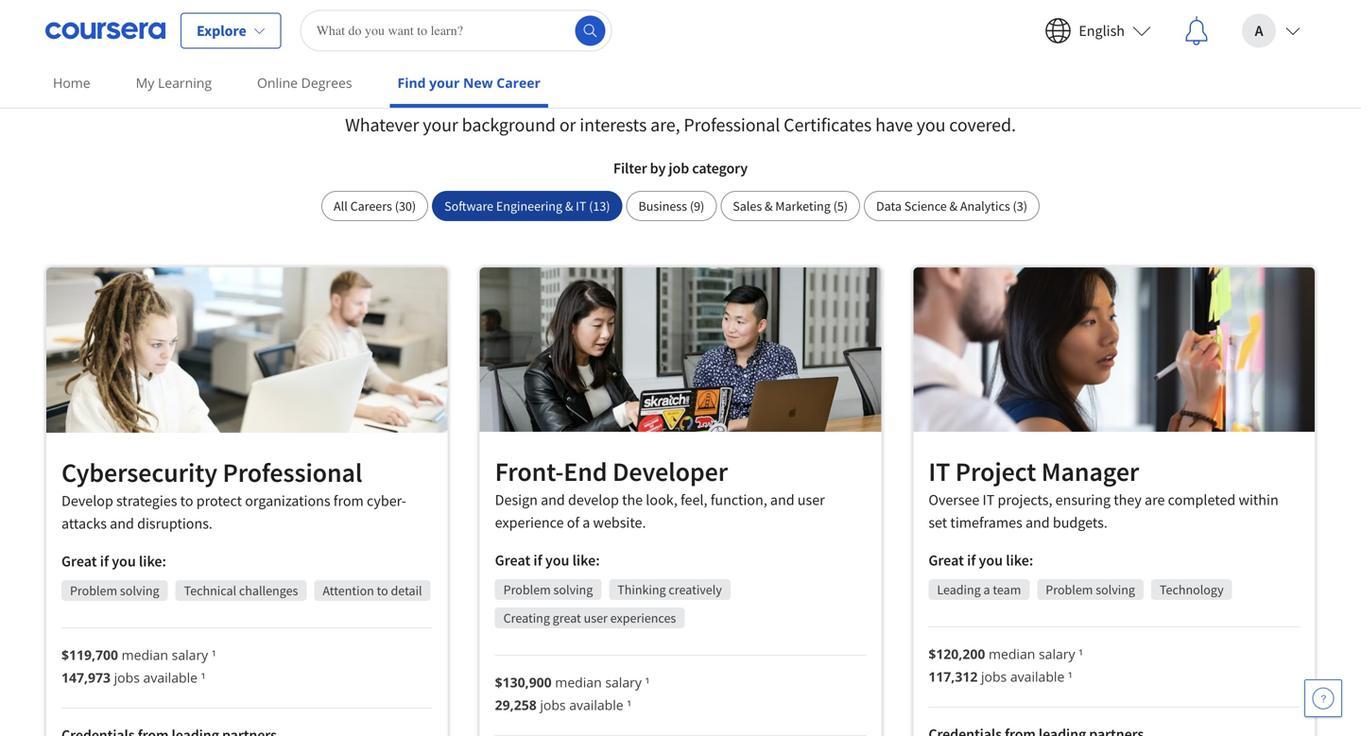 Task type: describe. For each thing, give the bounding box(es) containing it.
the
[[622, 490, 643, 509]]

english
[[1079, 21, 1125, 40]]

website.
[[593, 513, 646, 532]]

team
[[993, 581, 1021, 598]]

english button
[[1030, 0, 1166, 61]]

help center image
[[1312, 687, 1335, 710]]

data
[[876, 198, 902, 215]]

for
[[836, 59, 887, 111]]

career
[[517, 59, 629, 111]]

coursera image
[[45, 16, 165, 46]]

(3)
[[1013, 198, 1027, 215]]

and up experience
[[541, 490, 565, 509]]

cyber-
[[367, 492, 406, 510]]

(5)
[[833, 198, 848, 215]]

creating great user experiences
[[503, 609, 676, 626]]

a for find
[[487, 59, 508, 111]]

background
[[462, 113, 556, 137]]

you up have
[[895, 59, 961, 111]]

developer
[[612, 455, 728, 488]]

great if you like: for front-end developer
[[495, 551, 600, 570]]

jobs inside $130,900 median salary ¹ 29,258 jobs available ¹
[[540, 696, 566, 714]]

my
[[136, 74, 154, 92]]

leading
[[937, 581, 981, 598]]

covered.
[[949, 113, 1016, 137]]

great
[[553, 609, 581, 626]]

if for it project manager
[[967, 551, 976, 570]]

salary for develop
[[172, 646, 208, 664]]

great for it project manager
[[928, 551, 964, 570]]

online
[[257, 74, 298, 92]]

attacks
[[61, 514, 107, 533]]

function,
[[710, 490, 767, 509]]

problem for front-end developer
[[503, 581, 551, 598]]

if for cybersecurity professional
[[100, 552, 109, 571]]

and right function,
[[770, 490, 795, 509]]

$119,700 median salary ¹ 147,973 jobs available ¹
[[61, 646, 216, 687]]

find for your
[[397, 74, 426, 92]]

2 & from the left
[[765, 198, 773, 215]]

1 horizontal spatial it
[[928, 455, 950, 488]]

median for manager
[[989, 645, 1035, 663]]

feel,
[[681, 490, 707, 509]]

that
[[637, 59, 711, 111]]

filter by job category
[[613, 159, 748, 178]]

ensuring
[[1055, 491, 1111, 510]]

147,973
[[61, 669, 111, 687]]

disruptions.
[[137, 514, 213, 533]]

technical challenges
[[184, 582, 298, 599]]

2 horizontal spatial problem
[[1046, 581, 1093, 598]]

great if you like: for cybersecurity professional
[[61, 552, 166, 571]]

Business (9) button
[[626, 191, 717, 221]]

home link
[[45, 61, 98, 104]]

it project manager oversee it projects, ensuring they are completed within set timeframes and budgets.
[[928, 455, 1279, 532]]

business (9)
[[639, 198, 704, 215]]

interests
[[580, 113, 647, 137]]

science
[[904, 198, 947, 215]]

oversee
[[928, 491, 980, 510]]

professional inside find a career that works for you whatever your background or interests are, professional certificates have you covered.
[[684, 113, 780, 137]]

or
[[559, 113, 576, 137]]

are
[[1145, 491, 1165, 510]]

find your new career
[[397, 74, 541, 92]]

problem for cybersecurity professional
[[70, 582, 117, 599]]

challenges
[[239, 582, 298, 599]]

organizations
[[245, 492, 330, 510]]

data science & analytics (3)
[[876, 198, 1027, 215]]

great if you like: for it project manager
[[928, 551, 1033, 570]]

look,
[[646, 490, 678, 509]]

Data Science & Analytics (3) button
[[864, 191, 1040, 221]]

like: for it project manager
[[1006, 551, 1033, 570]]

completed
[[1168, 491, 1236, 510]]

filter
[[613, 159, 647, 178]]

1 vertical spatial to
[[377, 582, 388, 599]]

(9)
[[690, 198, 704, 215]]

What do you want to learn? text field
[[300, 10, 612, 52]]

all careers (30)
[[334, 198, 416, 215]]

to inside cybersecurity professional develop strategies to protect organizations from cyber- attacks and disruptions.
[[180, 492, 193, 510]]

projects,
[[998, 491, 1052, 510]]

by
[[650, 159, 666, 178]]

great for cybersecurity professional
[[61, 552, 97, 571]]

category
[[692, 159, 748, 178]]

& for software engineering & it (13)
[[565, 198, 573, 215]]

experiences
[[610, 609, 676, 626]]

technical
[[184, 582, 236, 599]]

sales
[[733, 198, 762, 215]]

explore button
[[181, 13, 281, 49]]

option group containing all careers (30)
[[321, 191, 1040, 221]]

creating
[[503, 609, 550, 626]]

design
[[495, 490, 538, 509]]

a button
[[1227, 0, 1316, 61]]

All Careers (30) button
[[321, 191, 428, 221]]

and inside cybersecurity professional develop strategies to protect organizations from cyber- attacks and disruptions.
[[110, 514, 134, 533]]

attention
[[323, 582, 374, 599]]

works
[[719, 59, 827, 111]]

career
[[496, 74, 541, 92]]

learning
[[158, 74, 212, 92]]

end
[[564, 455, 607, 488]]

within
[[1239, 491, 1279, 510]]

are,
[[650, 113, 680, 137]]

you right have
[[917, 113, 946, 137]]

timeframes
[[950, 513, 1022, 532]]

(30)
[[395, 198, 416, 215]]

like: for front-end developer
[[572, 551, 600, 570]]

creatively
[[669, 581, 722, 598]]

front-end developer design and develop the look, feel, function, and user experience of a website.
[[495, 455, 825, 532]]

Sales & Marketing (5) button
[[720, 191, 860, 221]]

software engineering & it (13)
[[444, 198, 610, 215]]

median inside $130,900 median salary ¹ 29,258 jobs available ¹
[[555, 673, 602, 691]]

a
[[1255, 21, 1263, 40]]

and inside "it project manager oversee it projects, ensuring they are completed within set timeframes and budgets."
[[1025, 513, 1050, 532]]

certificates
[[784, 113, 872, 137]]

leading a team
[[937, 581, 1021, 598]]



Task type: locate. For each thing, give the bounding box(es) containing it.
like:
[[572, 551, 600, 570], [1006, 551, 1033, 570], [139, 552, 166, 571]]

protect
[[196, 492, 242, 510]]

solving for cybersecurity professional
[[120, 582, 159, 599]]

1 horizontal spatial &
[[765, 198, 773, 215]]

29,258
[[495, 696, 537, 714]]

online degrees link
[[250, 61, 360, 104]]

solving down budgets. at the bottom
[[1096, 581, 1135, 598]]

a inside find a career that works for you whatever your background or interests are, professional certificates have you covered.
[[487, 59, 508, 111]]

0 horizontal spatial problem
[[70, 582, 117, 599]]

great down attacks
[[61, 552, 97, 571]]

2 horizontal spatial like:
[[1006, 551, 1033, 570]]

0 horizontal spatial salary
[[172, 646, 208, 664]]

you down of
[[545, 551, 569, 570]]

1 horizontal spatial problem
[[503, 581, 551, 598]]

median inside $120,200 median salary ¹ 117,312 jobs available ¹
[[989, 645, 1035, 663]]

solving for front-end developer
[[553, 581, 593, 598]]

1 horizontal spatial median
[[555, 673, 602, 691]]

& right science
[[949, 198, 958, 215]]

0 vertical spatial user
[[798, 490, 825, 509]]

find down what do you want to learn? text box
[[400, 59, 479, 111]]

2 horizontal spatial a
[[983, 581, 990, 598]]

0 horizontal spatial a
[[487, 59, 508, 111]]

have
[[875, 113, 913, 137]]

salary inside $120,200 median salary ¹ 117,312 jobs available ¹
[[1039, 645, 1075, 663]]

find your new career link
[[390, 61, 548, 108]]

find up whatever
[[397, 74, 426, 92]]

$130,900
[[495, 673, 552, 691]]

solving up great
[[553, 581, 593, 598]]

user inside front-end developer design and develop the look, feel, function, and user experience of a website.
[[798, 490, 825, 509]]

0 horizontal spatial great
[[61, 552, 97, 571]]

1 horizontal spatial salary
[[605, 673, 642, 691]]

a for leading
[[983, 581, 990, 598]]

median right $119,700
[[122, 646, 168, 664]]

available for manager
[[1010, 668, 1065, 686]]

jobs
[[981, 668, 1007, 686], [114, 669, 140, 687], [540, 696, 566, 714]]

1 vertical spatial professional
[[223, 456, 362, 489]]

you down strategies
[[112, 552, 136, 571]]

analytics
[[960, 198, 1010, 215]]

technology
[[1160, 581, 1224, 598]]

thinking
[[617, 581, 666, 598]]

detail
[[391, 582, 422, 599]]

and
[[541, 490, 565, 509], [770, 490, 795, 509], [1025, 513, 1050, 532], [110, 514, 134, 533]]

1 horizontal spatial great
[[495, 551, 530, 570]]

cybersecurity
[[61, 456, 217, 489]]

1 horizontal spatial problem solving
[[503, 581, 593, 598]]

$130,900 median salary ¹ 29,258 jobs available ¹
[[495, 673, 650, 714]]

1 horizontal spatial jobs
[[540, 696, 566, 714]]

1 horizontal spatial professional
[[684, 113, 780, 137]]

like: down disruptions.
[[139, 552, 166, 571]]

from
[[333, 492, 364, 510]]

0 horizontal spatial problem solving
[[70, 582, 159, 599]]

jobs right 147,973
[[114, 669, 140, 687]]

& left (13)
[[565, 198, 573, 215]]

0 horizontal spatial median
[[122, 646, 168, 664]]

salary for manager
[[1039, 645, 1075, 663]]

problem solving up $119,700
[[70, 582, 159, 599]]

problem
[[503, 581, 551, 598], [1046, 581, 1093, 598], [70, 582, 117, 599]]

None search field
[[300, 10, 612, 52]]

0 horizontal spatial like:
[[139, 552, 166, 571]]

new
[[463, 74, 493, 92]]

salary inside $130,900 median salary ¹ 29,258 jobs available ¹
[[605, 673, 642, 691]]

0 horizontal spatial great if you like:
[[61, 552, 166, 571]]

sales & marketing (5)
[[733, 198, 848, 215]]

you up leading a team
[[979, 551, 1003, 570]]

they
[[1114, 491, 1142, 510]]

develop
[[61, 492, 113, 510]]

&
[[565, 198, 573, 215], [765, 198, 773, 215], [949, 198, 958, 215]]

1 vertical spatial a
[[582, 513, 590, 532]]

available right 29,258
[[569, 696, 623, 714]]

0 horizontal spatial professional
[[223, 456, 362, 489]]

a up background
[[487, 59, 508, 111]]

like: down of
[[572, 551, 600, 570]]

your down find your new career link
[[423, 113, 458, 137]]

solving left technical at bottom
[[120, 582, 159, 599]]

$120,200
[[928, 645, 985, 663]]

it
[[576, 198, 586, 215], [928, 455, 950, 488], [983, 491, 995, 510]]

set
[[928, 513, 947, 532]]

you for it project manager
[[979, 551, 1003, 570]]

it up timeframes
[[983, 491, 995, 510]]

home
[[53, 74, 90, 92]]

0 horizontal spatial &
[[565, 198, 573, 215]]

available inside $119,700 median salary ¹ 147,973 jobs available ¹
[[143, 669, 198, 687]]

2 horizontal spatial median
[[989, 645, 1035, 663]]

Software Engineering & IT (13) button
[[432, 191, 622, 221]]

you for front-end developer
[[545, 551, 569, 570]]

find
[[400, 59, 479, 111], [397, 74, 426, 92]]

problem right "team"
[[1046, 581, 1093, 598]]

jobs for manager
[[981, 668, 1007, 686]]

user right function,
[[798, 490, 825, 509]]

available right 147,973
[[143, 669, 198, 687]]

0 vertical spatial a
[[487, 59, 508, 111]]

if up leading a team
[[967, 551, 976, 570]]

2 horizontal spatial problem solving
[[1046, 581, 1135, 598]]

and down strategies
[[110, 514, 134, 533]]

2 horizontal spatial available
[[1010, 668, 1065, 686]]

available
[[1010, 668, 1065, 686], [143, 669, 198, 687], [569, 696, 623, 714]]

jobs for develop
[[114, 669, 140, 687]]

2 vertical spatial it
[[983, 491, 995, 510]]

jobs inside $120,200 median salary ¹ 117,312 jobs available ¹
[[981, 668, 1007, 686]]

& for data science & analytics (3)
[[949, 198, 958, 215]]

marketing
[[775, 198, 831, 215]]

great if you like: up leading a team
[[928, 551, 1033, 570]]

careers
[[350, 198, 392, 215]]

if for front-end developer
[[533, 551, 542, 570]]

to up disruptions.
[[180, 492, 193, 510]]

option group
[[321, 191, 1040, 221]]

problem solving up great
[[503, 581, 593, 598]]

0 horizontal spatial jobs
[[114, 669, 140, 687]]

problem solving down budgets. at the bottom
[[1046, 581, 1135, 598]]

¹
[[1079, 645, 1083, 663], [212, 646, 216, 664], [1068, 668, 1073, 686], [201, 669, 206, 687], [645, 673, 650, 691], [627, 696, 632, 714]]

1 horizontal spatial solving
[[553, 581, 593, 598]]

strategies
[[116, 492, 177, 510]]

user
[[798, 490, 825, 509], [584, 609, 608, 626]]

1 vertical spatial it
[[928, 455, 950, 488]]

median inside $119,700 median salary ¹ 147,973 jobs available ¹
[[122, 646, 168, 664]]

available for develop
[[143, 669, 198, 687]]

2 horizontal spatial great
[[928, 551, 964, 570]]

0 horizontal spatial if
[[100, 552, 109, 571]]

1 horizontal spatial great if you like:
[[495, 551, 600, 570]]

problem up creating
[[503, 581, 551, 598]]

jobs right '117,312'
[[981, 668, 1007, 686]]

manager
[[1041, 455, 1139, 488]]

and down "projects,"
[[1025, 513, 1050, 532]]

1 horizontal spatial available
[[569, 696, 623, 714]]

0 vertical spatial to
[[180, 492, 193, 510]]

0 horizontal spatial it
[[576, 198, 586, 215]]

0 vertical spatial professional
[[684, 113, 780, 137]]

0 horizontal spatial user
[[584, 609, 608, 626]]

professional
[[684, 113, 780, 137], [223, 456, 362, 489]]

thinking creatively
[[617, 581, 722, 598]]

degrees
[[301, 74, 352, 92]]

develop
[[568, 490, 619, 509]]

explore
[[197, 21, 246, 40]]

salary inside $119,700 median salary ¹ 147,973 jobs available ¹
[[172, 646, 208, 664]]

1 vertical spatial user
[[584, 609, 608, 626]]

median right $130,900
[[555, 673, 602, 691]]

it inside button
[[576, 198, 586, 215]]

find a career that works for you whatever your background or interests are, professional certificates have you covered.
[[345, 59, 1016, 137]]

salary
[[1039, 645, 1075, 663], [172, 646, 208, 664], [605, 673, 642, 691]]

like: for cybersecurity professional
[[139, 552, 166, 571]]

1 horizontal spatial like:
[[572, 551, 600, 570]]

professional up organizations
[[223, 456, 362, 489]]

median for develop
[[122, 646, 168, 664]]

1 horizontal spatial a
[[582, 513, 590, 532]]

median right $120,200
[[989, 645, 1035, 663]]

cybersecurity professional develop strategies to protect organizations from cyber- attacks and disruptions.
[[61, 456, 406, 533]]

my learning link
[[128, 61, 219, 104]]

a right of
[[582, 513, 590, 532]]

0 horizontal spatial available
[[143, 669, 198, 687]]

it left (13)
[[576, 198, 586, 215]]

if down attacks
[[100, 552, 109, 571]]

$119,700
[[61, 646, 118, 664]]

engineering
[[496, 198, 562, 215]]

a inside front-end developer design and develop the look, feel, function, and user experience of a website.
[[582, 513, 590, 532]]

my learning
[[136, 74, 212, 92]]

$120,200 median salary ¹ 117,312 jobs available ¹
[[928, 645, 1083, 686]]

to
[[180, 492, 193, 510], [377, 582, 388, 599]]

professional up category
[[684, 113, 780, 137]]

great up leading
[[928, 551, 964, 570]]

jobs right 29,258
[[540, 696, 566, 714]]

117,312
[[928, 668, 978, 686]]

if down experience
[[533, 551, 542, 570]]

problem solving for cybersecurity professional
[[70, 582, 159, 599]]

available inside $130,900 median salary ¹ 29,258 jobs available ¹
[[569, 696, 623, 714]]

& right sales
[[765, 198, 773, 215]]

if
[[533, 551, 542, 570], [967, 551, 976, 570], [100, 552, 109, 571]]

& inside button
[[565, 198, 573, 215]]

find inside find a career that works for you whatever your background or interests are, professional certificates have you covered.
[[400, 59, 479, 111]]

2 horizontal spatial jobs
[[981, 668, 1007, 686]]

online degrees
[[257, 74, 352, 92]]

jobs inside $119,700 median salary ¹ 147,973 jobs available ¹
[[114, 669, 140, 687]]

2 horizontal spatial if
[[967, 551, 976, 570]]

professional inside cybersecurity professional develop strategies to protect organizations from cyber- attacks and disruptions.
[[223, 456, 362, 489]]

2 horizontal spatial it
[[983, 491, 995, 510]]

great down experience
[[495, 551, 530, 570]]

0 horizontal spatial to
[[180, 492, 193, 510]]

great if you like: down attacks
[[61, 552, 166, 571]]

job
[[669, 159, 689, 178]]

cybersecurity analyst image
[[46, 267, 448, 433]]

0 vertical spatial it
[[576, 198, 586, 215]]

2 vertical spatial a
[[983, 581, 990, 598]]

0 vertical spatial your
[[429, 74, 460, 92]]

problem solving for front-end developer
[[503, 581, 593, 598]]

2 horizontal spatial salary
[[1039, 645, 1075, 663]]

software
[[444, 198, 494, 215]]

user right great
[[584, 609, 608, 626]]

available right '117,312'
[[1010, 668, 1065, 686]]

2 horizontal spatial &
[[949, 198, 958, 215]]

3 & from the left
[[949, 198, 958, 215]]

attention to detail
[[323, 582, 422, 599]]

problem up $119,700
[[70, 582, 117, 599]]

0 horizontal spatial solving
[[120, 582, 159, 599]]

1 horizontal spatial to
[[377, 582, 388, 599]]

1 horizontal spatial if
[[533, 551, 542, 570]]

great for front-end developer
[[495, 551, 530, 570]]

it up oversee
[[928, 455, 950, 488]]

your inside find a career that works for you whatever your background or interests are, professional certificates have you covered.
[[423, 113, 458, 137]]

project
[[955, 455, 1036, 488]]

great if you like:
[[495, 551, 600, 570], [928, 551, 1033, 570], [61, 552, 166, 571]]

all
[[334, 198, 348, 215]]

2 horizontal spatial great if you like:
[[928, 551, 1033, 570]]

find for a
[[400, 59, 479, 111]]

a left "team"
[[983, 581, 990, 598]]

great if you like: down experience
[[495, 551, 600, 570]]

1 horizontal spatial user
[[798, 490, 825, 509]]

budgets.
[[1053, 513, 1108, 532]]

1 & from the left
[[565, 198, 573, 215]]

to left detail
[[377, 582, 388, 599]]

available inside $120,200 median salary ¹ 117,312 jobs available ¹
[[1010, 668, 1065, 686]]

of
[[567, 513, 579, 532]]

1 vertical spatial your
[[423, 113, 458, 137]]

you for cybersecurity professional
[[112, 552, 136, 571]]

a
[[487, 59, 508, 111], [582, 513, 590, 532], [983, 581, 990, 598]]

your left new
[[429, 74, 460, 92]]

like: up "team"
[[1006, 551, 1033, 570]]

2 horizontal spatial solving
[[1096, 581, 1135, 598]]



Task type: vqa. For each thing, say whether or not it's contained in the screenshot.
the Online Degrees
yes



